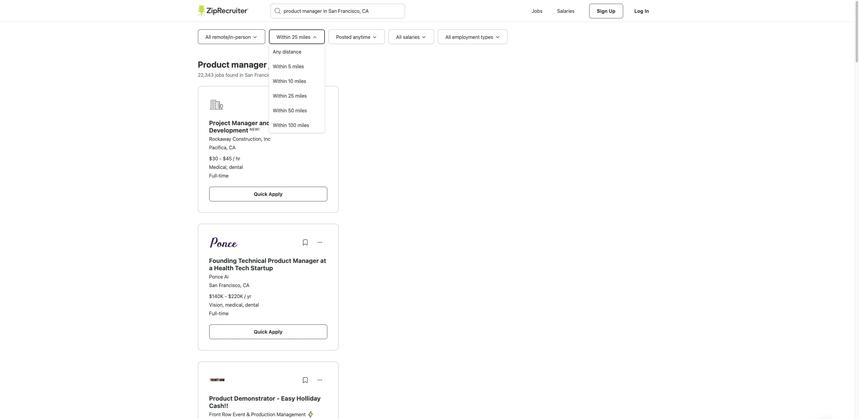 Task type: locate. For each thing, give the bounding box(es) containing it.
product inside product manager jobs 22,343 jobs found in san francisco,  ca
[[198, 59, 230, 70]]

all salaries button
[[389, 29, 434, 44]]

jobs left 5
[[269, 59, 286, 70]]

25 up any distance button
[[292, 34, 298, 40]]

0 vertical spatial -
[[220, 156, 222, 161]]

quick for founding technical product manager at a health tech startup
[[254, 329, 268, 335]]

-
[[220, 156, 222, 161], [225, 294, 227, 299], [277, 395, 280, 402]]

founding technical product manager at a health tech startup image
[[209, 237, 239, 248]]

san
[[245, 72, 253, 78], [209, 283, 218, 288]]

manager left at in the left bottom of the page
[[293, 257, 319, 264]]

pacifica, ca link
[[209, 145, 236, 150]]

1 quick from the top
[[254, 191, 268, 197]]

2 horizontal spatial -
[[277, 395, 280, 402]]

$140k - $220k / yr vision, medical, dental full-time
[[209, 294, 259, 316]]

francisco, down ai
[[219, 283, 242, 288]]

time
[[219, 173, 229, 179], [219, 311, 229, 316]]

quick apply
[[254, 191, 283, 197], [254, 329, 283, 335]]

time down vision,
[[219, 311, 229, 316]]

0 horizontal spatial /
[[233, 156, 235, 161]]

3 all from the left
[[446, 34, 451, 40]]

ca
[[279, 72, 285, 78], [229, 145, 236, 150], [243, 283, 250, 288]]

within inside button
[[273, 64, 287, 69]]

startup
[[251, 265, 273, 272]]

2 horizontal spatial all
[[446, 34, 451, 40]]

2 time from the top
[[219, 311, 229, 316]]

0 horizontal spatial francisco,
[[219, 283, 242, 288]]

cash!!
[[209, 402, 228, 409]]

within 25 miles up within 50 miles
[[273, 93, 307, 99]]

2 vertical spatial ca
[[243, 283, 250, 288]]

dental down the yr
[[245, 302, 259, 308]]

manager up new!
[[232, 119, 258, 126]]

quick apply for founding technical product manager at a health tech startup
[[254, 329, 283, 335]]

2 quick from the top
[[254, 329, 268, 335]]

1 all from the left
[[206, 34, 211, 40]]

full-
[[209, 173, 219, 179], [209, 311, 219, 316]]

1 vertical spatial manager
[[293, 257, 319, 264]]

person
[[236, 34, 251, 40]]

medical,
[[209, 164, 228, 170]]

2 quick apply button from the top
[[209, 325, 327, 339]]

development
[[209, 127, 249, 134]]

0 vertical spatial /
[[233, 156, 235, 161]]

time down medical,
[[219, 173, 229, 179]]

0 horizontal spatial san
[[209, 283, 218, 288]]

2 full- from the top
[[209, 311, 219, 316]]

within left 100
[[273, 122, 287, 128]]

/
[[233, 156, 235, 161], [245, 294, 246, 299]]

ca up within 10 miles at the left of page
[[279, 72, 285, 78]]

1 vertical spatial full-
[[209, 311, 219, 316]]

all left the remote/in-
[[206, 34, 211, 40]]

within 10 miles
[[273, 78, 306, 84]]

miles right 50
[[296, 108, 307, 113]]

100
[[288, 122, 297, 128]]

found
[[226, 72, 238, 78]]

0 vertical spatial francisco,
[[255, 72, 277, 78]]

1 vertical spatial quick
[[254, 329, 268, 335]]

save job for later image for founding technical product manager at a health tech startup
[[302, 239, 309, 246]]

jobs left found
[[215, 72, 224, 78]]

in
[[645, 9, 650, 14]]

within 25 miles inside button
[[273, 93, 307, 99]]

0 vertical spatial ca
[[279, 72, 285, 78]]

ca inside founding technical product manager at a health tech startup ponce ai san francisco, ca
[[243, 283, 250, 288]]

1 time from the top
[[219, 173, 229, 179]]

25 inside button
[[288, 93, 294, 99]]

product up 22,343
[[198, 59, 230, 70]]

$220k
[[228, 294, 243, 299]]

1 horizontal spatial /
[[245, 294, 246, 299]]

- inside the $140k - $220k / yr vision, medical, dental full-time
[[225, 294, 227, 299]]

quick apply for project manager and business development
[[254, 191, 283, 197]]

san inside founding technical product manager at a health tech startup ponce ai san francisco, ca
[[209, 283, 218, 288]]

within for within 5 miles button
[[273, 64, 287, 69]]

0 vertical spatial jobs
[[269, 59, 286, 70]]

within 25 miles for within 25 miles button
[[273, 93, 307, 99]]

1 horizontal spatial ca
[[243, 283, 250, 288]]

1 horizontal spatial jobs
[[269, 59, 286, 70]]

all for all employment types
[[446, 34, 451, 40]]

0 horizontal spatial manager
[[232, 119, 258, 126]]

save job for later image
[[302, 239, 309, 246], [302, 377, 309, 384]]

None button
[[313, 235, 327, 250], [313, 373, 327, 388], [313, 235, 327, 250], [313, 373, 327, 388]]

inc
[[264, 136, 271, 142]]

within 5 miles
[[273, 64, 304, 69]]

dental down hr
[[229, 164, 243, 170]]

2 quick apply from the top
[[254, 329, 283, 335]]

/ left the yr
[[245, 294, 246, 299]]

1 vertical spatial time
[[219, 311, 229, 316]]

san francisco, ca link
[[209, 283, 250, 288]]

product up cash!!
[[209, 395, 233, 402]]

miles inside dropdown button
[[299, 34, 311, 40]]

- right $30
[[220, 156, 222, 161]]

manager
[[232, 59, 267, 70]]

product
[[198, 59, 230, 70], [268, 257, 292, 264], [209, 395, 233, 402]]

0 vertical spatial quick
[[254, 191, 268, 197]]

apply
[[269, 191, 283, 197], [269, 329, 283, 335]]

0 horizontal spatial ca
[[229, 145, 236, 150]]

time inside the $140k - $220k / yr vision, medical, dental full-time
[[219, 311, 229, 316]]

miles for within 25 miles dropdown button
[[299, 34, 311, 40]]

founding
[[209, 257, 237, 264]]

0 horizontal spatial all
[[206, 34, 211, 40]]

full- down medical,
[[209, 173, 219, 179]]

jobs
[[269, 59, 286, 70], [215, 72, 224, 78]]

25
[[292, 34, 298, 40], [288, 93, 294, 99]]

within down within 10 miles at the left of page
[[273, 93, 287, 99]]

1 vertical spatial ca
[[229, 145, 236, 150]]

2 save job for later image from the top
[[302, 377, 309, 384]]

ca inside the rockaway construction, inc pacifica, ca
[[229, 145, 236, 150]]

within for within 50 miles button
[[273, 108, 287, 113]]

within 50 miles
[[273, 108, 307, 113]]

1 full- from the top
[[209, 173, 219, 179]]

1 horizontal spatial -
[[225, 294, 227, 299]]

ca down rockaway construction, inc link
[[229, 145, 236, 150]]

manager inside founding technical product manager at a health tech startup ponce ai san francisco, ca
[[293, 257, 319, 264]]

1 vertical spatial quick apply
[[254, 329, 283, 335]]

within for within 10 miles button
[[273, 78, 287, 84]]

$140k
[[209, 294, 224, 299]]

1 horizontal spatial all
[[396, 34, 402, 40]]

miles inside button
[[293, 64, 304, 69]]

francisco, down manager
[[255, 72, 277, 78]]

within left 50
[[273, 108, 287, 113]]

within 100 miles
[[273, 122, 309, 128]]

25 for within 25 miles button
[[288, 93, 294, 99]]

1 vertical spatial quick apply button
[[209, 325, 327, 339]]

1 vertical spatial francisco,
[[219, 283, 242, 288]]

1 apply from the top
[[269, 191, 283, 197]]

product inside founding technical product manager at a health tech startup ponce ai san francisco, ca
[[268, 257, 292, 264]]

1 vertical spatial 25
[[288, 93, 294, 99]]

0 horizontal spatial -
[[220, 156, 222, 161]]

1 quick apply button from the top
[[209, 187, 327, 201]]

full- down vision,
[[209, 311, 219, 316]]

all remote/in-person button
[[198, 29, 265, 44]]

jobs
[[532, 8, 543, 14]]

1 vertical spatial apply
[[269, 329, 283, 335]]

save job for later image for product demonstrator - easy holliday cash!!
[[302, 377, 309, 384]]

within 25 miles inside dropdown button
[[277, 34, 311, 40]]

business
[[272, 119, 299, 126]]

miles up any distance button
[[299, 34, 311, 40]]

within for within 25 miles button
[[273, 93, 287, 99]]

san down the 'ponce'
[[209, 283, 218, 288]]

product demonstrator - easy holliday cash!! image
[[209, 373, 226, 388]]

- left easy
[[277, 395, 280, 402]]

all for all remote/in-person
[[206, 34, 211, 40]]

0 vertical spatial manager
[[232, 119, 258, 126]]

within left 10
[[273, 78, 287, 84]]

0 horizontal spatial dental
[[229, 164, 243, 170]]

dental inside $30 - $45 / hr medical, dental full-time
[[229, 164, 243, 170]]

miles for within 50 miles button
[[296, 108, 307, 113]]

quick apply button for founding technical product manager at a health tech startup
[[209, 325, 327, 339]]

2 all from the left
[[396, 34, 402, 40]]

a
[[209, 265, 213, 272]]

0 vertical spatial apply
[[269, 191, 283, 197]]

ca up the yr
[[243, 283, 250, 288]]

miles right 100
[[298, 122, 309, 128]]

1 vertical spatial save job for later image
[[302, 377, 309, 384]]

1 horizontal spatial francisco,
[[255, 72, 277, 78]]

1 horizontal spatial manager
[[293, 257, 319, 264]]

2 vertical spatial product
[[209, 395, 233, 402]]

1 vertical spatial dental
[[245, 302, 259, 308]]

up
[[609, 9, 616, 14]]

0 vertical spatial quick apply button
[[209, 187, 327, 201]]

0 vertical spatial time
[[219, 173, 229, 179]]

0 vertical spatial san
[[245, 72, 253, 78]]

0 vertical spatial quick apply
[[254, 191, 283, 197]]

25 up 50
[[288, 93, 294, 99]]

yr
[[247, 294, 252, 299]]

0 vertical spatial full-
[[209, 173, 219, 179]]

miles for within 5 miles button
[[293, 64, 304, 69]]

ponce ai link
[[209, 274, 229, 280]]

- inside $30 - $45 / hr medical, dental full-time
[[220, 156, 222, 161]]

/ inside the $140k - $220k / yr vision, medical, dental full-time
[[245, 294, 246, 299]]

within 25 miles up distance
[[277, 34, 311, 40]]

at
[[321, 257, 327, 264]]

2 apply from the top
[[269, 329, 283, 335]]

within left 5
[[273, 64, 287, 69]]

/ left hr
[[233, 156, 235, 161]]

ziprecruiter image
[[198, 6, 248, 17]]

1 vertical spatial product
[[268, 257, 292, 264]]

all left employment
[[446, 34, 451, 40]]

within 25 miles
[[277, 34, 311, 40], [273, 93, 307, 99]]

1 vertical spatial san
[[209, 283, 218, 288]]

within up any distance
[[277, 34, 291, 40]]

2 vertical spatial -
[[277, 395, 280, 402]]

event
[[233, 412, 245, 417]]

all left "salaries"
[[396, 34, 402, 40]]

0 vertical spatial product
[[198, 59, 230, 70]]

1 vertical spatial /
[[245, 294, 246, 299]]

0 horizontal spatial jobs
[[215, 72, 224, 78]]

/ inside $30 - $45 / hr medical, dental full-time
[[233, 156, 235, 161]]

1 horizontal spatial san
[[245, 72, 253, 78]]

anytime
[[353, 34, 371, 40]]

0 vertical spatial 25
[[292, 34, 298, 40]]

within inside dropdown button
[[277, 34, 291, 40]]

1 vertical spatial within 25 miles
[[273, 93, 307, 99]]

25 inside dropdown button
[[292, 34, 298, 40]]

product up startup
[[268, 257, 292, 264]]

quick apply button
[[209, 187, 327, 201], [209, 325, 327, 339]]

product demonstrator - easy holliday cash!! link
[[209, 395, 321, 409]]

apply for founding technical product manager at a health tech startup
[[269, 329, 283, 335]]

- right $140k
[[225, 294, 227, 299]]

product inside product demonstrator - easy holliday cash!!
[[209, 395, 233, 402]]

2 horizontal spatial ca
[[279, 72, 285, 78]]

0 vertical spatial dental
[[229, 164, 243, 170]]

1 quick apply from the top
[[254, 191, 283, 197]]

dental inside the $140k - $220k / yr vision, medical, dental full-time
[[245, 302, 259, 308]]

ai
[[224, 274, 229, 280]]

ponce
[[209, 274, 223, 280]]

any distance
[[273, 49, 302, 55]]

san right in
[[245, 72, 253, 78]]

1 horizontal spatial dental
[[245, 302, 259, 308]]

0 vertical spatial save job for later image
[[302, 239, 309, 246]]

dental
[[229, 164, 243, 170], [245, 302, 259, 308]]

quick
[[254, 191, 268, 197], [254, 329, 268, 335]]

production
[[251, 412, 276, 417]]

rockaway construction, inc pacifica, ca
[[209, 136, 271, 150]]

salaries link
[[550, 0, 582, 22]]

miles right 10
[[295, 78, 306, 84]]

front row event & production management
[[209, 412, 306, 417]]

50
[[288, 108, 294, 113]]

miles right 5
[[293, 64, 304, 69]]

1 save job for later image from the top
[[302, 239, 309, 246]]

apply for project manager and business development
[[269, 191, 283, 197]]

0 vertical spatial within 25 miles
[[277, 34, 311, 40]]

miles up within 50 miles button
[[295, 93, 307, 99]]

1 vertical spatial -
[[225, 294, 227, 299]]



Task type: vqa. For each thing, say whether or not it's contained in the screenshot.
PRODUCT DEMONSTRATOR - EASY HOLLIDAY CASH!! image
yes



Task type: describe. For each thing, give the bounding box(es) containing it.
quick for project manager and business development
[[254, 191, 268, 197]]

san inside product manager jobs 22,343 jobs found in san francisco,  ca
[[245, 72, 253, 78]]

founding technical product manager at a health tech startup ponce ai san francisco, ca
[[209, 257, 327, 288]]

project
[[209, 119, 231, 126]]

time inside $30 - $45 / hr medical, dental full-time
[[219, 173, 229, 179]]

all employment types button
[[438, 29, 508, 44]]

/ for project manager and business development
[[233, 156, 235, 161]]

5
[[288, 64, 291, 69]]

- for project manager and business development
[[220, 156, 222, 161]]

construction,
[[233, 136, 263, 142]]

- for founding technical product manager at a health tech startup
[[225, 294, 227, 299]]

demonstrator
[[234, 395, 276, 402]]

posted anytime
[[336, 34, 371, 40]]

log
[[635, 9, 644, 14]]

full- inside $30 - $45 / hr medical, dental full-time
[[209, 173, 219, 179]]

product for demonstrator
[[209, 395, 233, 402]]

25 for within 25 miles dropdown button
[[292, 34, 298, 40]]

front row event & production management link
[[209, 412, 306, 417]]

main element
[[198, 0, 657, 22]]

front
[[209, 412, 221, 417]]

within for within 100 miles button
[[273, 122, 287, 128]]

within 25 miles for within 25 miles dropdown button
[[277, 34, 311, 40]]

$45
[[223, 156, 232, 161]]

salaries
[[403, 34, 420, 40]]

within for within 25 miles dropdown button
[[277, 34, 291, 40]]

all for all salaries
[[396, 34, 402, 40]]

rockaway construction, inc link
[[209, 136, 271, 142]]

within 50 miles button
[[269, 103, 325, 118]]

22,343
[[198, 72, 214, 78]]

francisco, inside product manager jobs 22,343 jobs found in san francisco,  ca
[[255, 72, 277, 78]]

distance
[[283, 49, 302, 55]]

hr
[[236, 156, 241, 161]]

- inside product demonstrator - easy holliday cash!!
[[277, 395, 280, 402]]

quick apply button for project manager and business development
[[209, 187, 327, 201]]

/ for founding technical product manager at a health tech startup
[[245, 294, 246, 299]]

health
[[214, 265, 234, 272]]

$30 - $45 / hr medical, dental full-time
[[209, 156, 243, 179]]

sign up link
[[590, 4, 624, 18]]

log in
[[635, 9, 650, 14]]

we found 22,343+ open positions dialog
[[0, 0, 855, 419]]

medical,
[[225, 302, 244, 308]]

francisco, inside founding technical product manager at a health tech startup ponce ai san francisco, ca
[[219, 283, 242, 288]]

within 25 miles button
[[269, 29, 325, 44]]

employment
[[453, 34, 480, 40]]

Search job title or keyword search field
[[271, 4, 405, 18]]

vision,
[[209, 302, 224, 308]]

log in link
[[627, 4, 657, 18]]

holliday
[[297, 395, 321, 402]]

rockaway
[[209, 136, 231, 142]]

miles for within 10 miles button
[[295, 78, 306, 84]]

all remote/in-person
[[206, 34, 251, 40]]

tech
[[235, 265, 249, 272]]

salaries
[[558, 8, 575, 14]]

within 25 miles button
[[269, 88, 325, 103]]

job card menu element
[[313, 104, 327, 109]]

founding technical product manager at a health tech startup link
[[209, 257, 327, 272]]

in
[[240, 72, 244, 78]]

row
[[222, 412, 232, 417]]

product for manager
[[198, 59, 230, 70]]

any
[[273, 49, 281, 55]]

&
[[247, 412, 250, 417]]

all salaries
[[396, 34, 420, 40]]

manager inside project manager and business development
[[232, 119, 258, 126]]

technical
[[238, 257, 267, 264]]

within 5 miles button
[[269, 59, 325, 74]]

ca inside product manager jobs 22,343 jobs found in san francisco,  ca
[[279, 72, 285, 78]]

sign
[[597, 9, 608, 14]]

miles for within 100 miles button
[[298, 122, 309, 128]]

full- inside the $140k - $220k / yr vision, medical, dental full-time
[[209, 311, 219, 316]]

1 vertical spatial jobs
[[215, 72, 224, 78]]

new!
[[250, 127, 260, 132]]

easy
[[281, 395, 295, 402]]

jobs link
[[525, 0, 550, 22]]

pacifica,
[[209, 145, 228, 150]]

and
[[259, 119, 271, 126]]

types
[[481, 34, 494, 40]]

posted
[[336, 34, 352, 40]]

miles for within 25 miles button
[[295, 93, 307, 99]]

within 100 miles button
[[269, 118, 325, 133]]

$30
[[209, 156, 218, 161]]

product demonstrator - easy holliday cash!!
[[209, 395, 321, 409]]

10
[[288, 78, 294, 84]]

all employment types
[[446, 34, 494, 40]]

within 10 miles button
[[269, 74, 325, 88]]

posted anytime button
[[329, 29, 385, 44]]

management
[[277, 412, 306, 417]]

sign up
[[597, 9, 616, 14]]

product manager jobs 22,343 jobs found in san francisco,  ca
[[198, 59, 286, 78]]

project manager and business development
[[209, 119, 299, 134]]

remote/in-
[[212, 34, 236, 40]]

any distance button
[[269, 44, 325, 59]]



